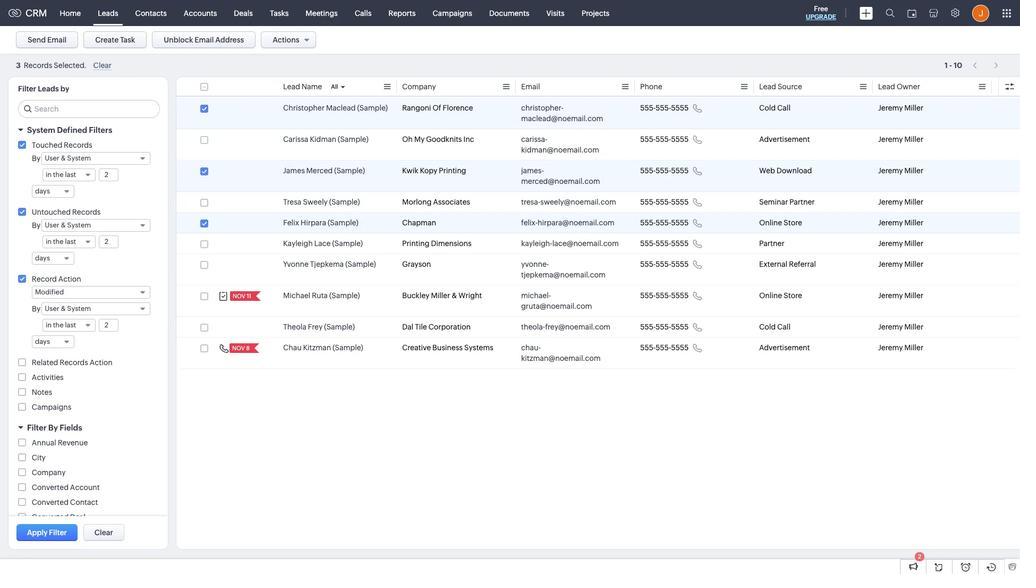 Task type: describe. For each thing, give the bounding box(es) containing it.
converted for converted contact
[[32, 498, 69, 507]]

felix-
[[522, 219, 538, 227]]

email for send
[[47, 36, 67, 44]]

miller for michael- gruta@noemail.com
[[905, 291, 924, 300]]

search image
[[886, 9, 895, 18]]

jeremy for michael- gruta@noemail.com
[[879, 291, 904, 300]]

felix hirpara (sample) link
[[283, 217, 359, 228]]

carissa kidman (sample)
[[283, 135, 369, 144]]

3 in from the top
[[46, 321, 52, 329]]

555-555-5555 for carissa- kidman@noemail.com
[[641, 135, 689, 144]]

accounts link
[[175, 0, 226, 26]]

calls link
[[347, 0, 380, 26]]

system inside system defined filters dropdown button
[[27, 125, 55, 135]]

apply
[[27, 529, 48, 537]]

frey
[[308, 323, 323, 331]]

notes
[[32, 388, 52, 397]]

555-555-5555 for yvonne- tjepkema@noemail.com
[[641, 260, 689, 269]]

0 vertical spatial company
[[403, 82, 436, 91]]

annual revenue
[[32, 439, 88, 447]]

3 user from the top
[[45, 305, 59, 313]]

1 horizontal spatial printing
[[439, 166, 467, 175]]

leads link
[[89, 0, 127, 26]]

calendar image
[[908, 9, 917, 17]]

chau- kitzman@noemail.com
[[522, 344, 601, 363]]

the for touched
[[53, 171, 64, 179]]

theola
[[283, 323, 307, 331]]

tresa-
[[522, 198, 541, 206]]

jeremy for carissa- kidman@noemail.com
[[879, 135, 904, 144]]

theola-frey@noemail.com link
[[522, 322, 611, 332]]

system defined filters
[[27, 125, 112, 135]]

user & system field for untouched records
[[42, 219, 150, 232]]

jeremy miller for carissa- kidman@noemail.com
[[879, 135, 924, 144]]

2 horizontal spatial email
[[522, 82, 541, 91]]

name
[[302, 82, 322, 91]]

miller for carissa- kidman@noemail.com
[[905, 135, 924, 144]]

system down "modified" field
[[67, 305, 91, 313]]

michael- gruta@noemail.com
[[522, 291, 592, 311]]

rangoni
[[403, 104, 431, 112]]

kidman
[[310, 135, 337, 144]]

send
[[28, 36, 46, 44]]

carissa-
[[522, 135, 548, 144]]

untouched records
[[32, 208, 101, 216]]

jeremy for yvonne- tjepkema@noemail.com
[[879, 260, 904, 269]]

in for touched
[[46, 171, 52, 179]]

advertisement for carissa- kidman@noemail.com
[[760, 135, 811, 144]]

maclead
[[326, 104, 356, 112]]

filters
[[89, 125, 112, 135]]

lead for lead name
[[283, 82, 300, 91]]

seminar partner
[[760, 198, 815, 206]]

christopher maclead (sample) link
[[283, 103, 388, 113]]

1 horizontal spatial campaigns
[[433, 9, 473, 17]]

converted for converted account
[[32, 483, 69, 492]]

& down modified
[[61, 305, 66, 313]]

yvonne tjepkema (sample) link
[[283, 259, 376, 270]]

3 days field from the top
[[32, 336, 74, 348]]

filter inside apply filter button
[[49, 529, 67, 537]]

my
[[415, 135, 425, 144]]

555-555-5555 for theola-frey@noemail.com
[[641, 323, 689, 331]]

& left 'wright'
[[452, 291, 457, 300]]

tresa-sweely@noemail.com link
[[522, 197, 617, 207]]

search element
[[880, 0, 902, 26]]

2 10 from the top
[[955, 61, 963, 70]]

jeremy miller for james- merced@noemail.com
[[879, 166, 924, 175]]

days for touched records
[[35, 187, 50, 195]]

record action
[[32, 275, 81, 283]]

(sample) for tresa sweely (sample)
[[329, 198, 360, 206]]

3 in the last from the top
[[46, 321, 76, 329]]

5555 for kayleigh-lace@noemail.com
[[672, 239, 689, 248]]

converted contact
[[32, 498, 98, 507]]

nov 11
[[233, 293, 252, 299]]

jeremy miller for michael- gruta@noemail.com
[[879, 291, 924, 300]]

christopher maclead (sample)
[[283, 104, 388, 112]]

send email button
[[16, 31, 78, 48]]

online for michael- gruta@noemail.com
[[760, 291, 783, 300]]

555-555-5555 for christopher- maclead@noemail.com
[[641, 104, 689, 112]]

filter by fields button
[[9, 418, 168, 437]]

buckley
[[403, 291, 430, 300]]

user for touched
[[45, 154, 59, 162]]

(sample) for michael ruta (sample)
[[330, 291, 360, 300]]

yvonne- tjepkema@noemail.com link
[[522, 259, 619, 280]]

all
[[331, 83, 339, 90]]

row group containing christopher maclead (sample)
[[177, 98, 1021, 369]]

sweely@noemail.com
[[541, 198, 617, 206]]

free
[[815, 5, 829, 13]]

kayleigh-
[[522, 239, 553, 248]]

jeremy for james- merced@noemail.com
[[879, 166, 904, 175]]

tile
[[415, 323, 427, 331]]

& down untouched records
[[61, 221, 66, 229]]

miller for christopher- maclead@noemail.com
[[905, 104, 924, 112]]

of
[[433, 104, 442, 112]]

touched records
[[32, 141, 92, 149]]

lace
[[314, 239, 331, 248]]

related
[[32, 358, 58, 367]]

0 horizontal spatial leads
[[38, 85, 59, 93]]

external referral
[[760, 260, 817, 269]]

nov for chau
[[232, 345, 245, 351]]

projects link
[[574, 0, 619, 26]]

11
[[247, 293, 252, 299]]

jeremy for kayleigh-lace@noemail.com
[[879, 239, 904, 248]]

rangoni of florence
[[403, 104, 473, 112]]

creative
[[403, 344, 431, 352]]

projects
[[582, 9, 610, 17]]

seminar
[[760, 198, 789, 206]]

morlong associates
[[403, 198, 471, 206]]

nov 11 link
[[230, 291, 253, 301]]

theola frey (sample)
[[283, 323, 355, 331]]

carissa- kidman@noemail.com link
[[522, 134, 619, 155]]

miller for tresa-sweely@noemail.com
[[905, 198, 924, 206]]

revenue
[[58, 439, 88, 447]]

contacts link
[[127, 0, 175, 26]]

user & system for touched
[[45, 154, 91, 162]]

1 navigation from the top
[[968, 57, 1005, 73]]

last for touched
[[65, 171, 76, 179]]

profile element
[[967, 0, 997, 26]]

theola-
[[522, 323, 546, 331]]

(sample) for theola frey (sample)
[[324, 323, 355, 331]]

in the last field for untouched
[[43, 236, 96, 248]]

1 vertical spatial campaigns
[[32, 403, 71, 412]]

1 1 - 10 from the top
[[945, 61, 963, 69]]

records
[[24, 61, 52, 70]]

tasks link
[[262, 0, 297, 26]]

(sample) for yvonne tjepkema (sample)
[[346, 260, 376, 269]]

untouched
[[32, 208, 71, 216]]

kitzman
[[303, 344, 331, 352]]

jeremy miller for kayleigh-lace@noemail.com
[[879, 239, 924, 248]]

felix hirpara (sample)
[[283, 219, 359, 227]]

555-555-5555 for felix-hirpara@noemail.com
[[641, 219, 689, 227]]

ruta
[[312, 291, 328, 300]]

2 navigation from the top
[[968, 58, 1005, 73]]

5555 for christopher- maclead@noemail.com
[[672, 104, 689, 112]]

the for untouched
[[53, 238, 64, 246]]

theola frey (sample) link
[[283, 322, 355, 332]]

5555 for felix-hirpara@noemail.com
[[672, 219, 689, 227]]

lead owner
[[879, 82, 921, 91]]

dal
[[403, 323, 414, 331]]

jeremy for theola-frey@noemail.com
[[879, 323, 904, 331]]

user & system field for touched records
[[42, 152, 150, 165]]

sweely
[[303, 198, 328, 206]]

touched
[[32, 141, 62, 149]]

contact
[[70, 498, 98, 507]]

christopher-
[[522, 104, 564, 112]]

(sample) for kayleigh lace (sample)
[[332, 239, 363, 248]]

systems
[[465, 344, 494, 352]]

in the last for untouched
[[46, 238, 76, 246]]

create menu image
[[860, 7, 874, 19]]

miller for theola-frey@noemail.com
[[905, 323, 924, 331]]

home
[[60, 9, 81, 17]]

(sample) for carissa kidman (sample)
[[338, 135, 369, 144]]

jeremy for christopher- maclead@noemail.com
[[879, 104, 904, 112]]

modified
[[35, 288, 64, 296]]

2 1 from the top
[[945, 61, 949, 70]]

3 user & system from the top
[[45, 305, 91, 313]]

user for untouched
[[45, 221, 59, 229]]

deals link
[[226, 0, 262, 26]]

jeremy for felix-hirpara@noemail.com
[[879, 219, 904, 227]]

cold for theola-frey@noemail.com
[[760, 323, 776, 331]]

city
[[32, 454, 46, 462]]

0 horizontal spatial company
[[32, 468, 66, 477]]

oh my goodknits inc
[[403, 135, 475, 144]]

phone
[[641, 82, 663, 91]]

last for untouched
[[65, 238, 76, 246]]

address
[[215, 36, 244, 44]]

michael ruta (sample) link
[[283, 290, 360, 301]]

5555 for yvonne- tjepkema@noemail.com
[[672, 260, 689, 269]]

kayleigh
[[283, 239, 313, 248]]

miller for felix-hirpara@noemail.com
[[905, 219, 924, 227]]

tjepkema
[[310, 260, 344, 269]]



Task type: locate. For each thing, give the bounding box(es) containing it.
1 vertical spatial converted
[[32, 498, 69, 507]]

(sample) inside carissa kidman (sample) 'link'
[[338, 135, 369, 144]]

2
[[919, 554, 922, 560]]

6 jeremy from the top
[[879, 239, 904, 248]]

jeremy miller for chau- kitzman@noemail.com
[[879, 344, 924, 352]]

(sample) right ruta
[[330, 291, 360, 300]]

online store down seminar partner
[[760, 219, 803, 227]]

5555 for carissa- kidman@noemail.com
[[672, 135, 689, 144]]

james- merced@noemail.com
[[522, 166, 601, 186]]

0 vertical spatial action
[[58, 275, 81, 283]]

555-555-5555 for chau- kitzman@noemail.com
[[641, 344, 689, 352]]

unblock email address
[[164, 36, 244, 44]]

1 vertical spatial filter
[[27, 423, 47, 432]]

company up rangoni at the top left of the page
[[403, 82, 436, 91]]

account
[[70, 483, 100, 492]]

system down untouched records
[[67, 221, 91, 229]]

5555 for tresa-sweely@noemail.com
[[672, 198, 689, 206]]

oh
[[403, 135, 413, 144]]

defined
[[57, 125, 87, 135]]

2 days field from the top
[[32, 252, 74, 265]]

activities
[[32, 373, 64, 382]]

0 vertical spatial online store
[[760, 219, 803, 227]]

(sample) right merced
[[335, 166, 365, 175]]

2 cold call from the top
[[760, 323, 791, 331]]

(sample) inside james merced (sample) link
[[335, 166, 365, 175]]

2 vertical spatial converted
[[32, 513, 69, 522]]

1 store from the top
[[784, 219, 803, 227]]

555-555-5555 for kayleigh-lace@noemail.com
[[641, 239, 689, 248]]

2 days from the top
[[35, 254, 50, 262]]

0 vertical spatial records
[[64, 141, 92, 149]]

michael-
[[522, 291, 551, 300]]

2 advertisement from the top
[[760, 344, 811, 352]]

0 vertical spatial store
[[784, 219, 803, 227]]

printing up grayson
[[403, 239, 430, 248]]

kwik kopy printing
[[403, 166, 467, 175]]

days field
[[32, 185, 74, 198], [32, 252, 74, 265], [32, 336, 74, 348]]

8 jeremy miller from the top
[[879, 291, 924, 300]]

5555 for chau- kitzman@noemail.com
[[672, 344, 689, 352]]

filter by fields
[[27, 423, 82, 432]]

1 vertical spatial company
[[32, 468, 66, 477]]

1 1 from the top
[[945, 61, 949, 69]]

online store for michael- gruta@noemail.com
[[760, 291, 803, 300]]

store for michael- gruta@noemail.com
[[784, 291, 803, 300]]

1 vertical spatial leads
[[38, 85, 59, 93]]

user & system down untouched records
[[45, 221, 91, 229]]

action
[[58, 275, 81, 283], [90, 358, 113, 367]]

filter up annual at the bottom of page
[[27, 423, 47, 432]]

actions
[[273, 36, 300, 44]]

3 555-555-5555 from the top
[[641, 166, 689, 175]]

reports
[[389, 9, 416, 17]]

1 cold from the top
[[760, 104, 776, 112]]

0 vertical spatial nov
[[233, 293, 246, 299]]

navigation
[[968, 57, 1005, 73], [968, 58, 1005, 73]]

user down untouched
[[45, 221, 59, 229]]

jeremy miller for theola-frey@noemail.com
[[879, 323, 924, 331]]

User & System field
[[42, 152, 150, 165], [42, 219, 150, 232], [42, 303, 150, 315]]

0 vertical spatial advertisement
[[760, 135, 811, 144]]

2 user & system from the top
[[45, 221, 91, 229]]

unblock
[[164, 36, 193, 44]]

(sample) inside michael ruta (sample) 'link'
[[330, 291, 360, 300]]

last
[[65, 171, 76, 179], [65, 238, 76, 246], [65, 321, 76, 329]]

& down touched records
[[61, 154, 66, 162]]

in the last down modified
[[46, 321, 76, 329]]

555-555-5555 for michael- gruta@noemail.com
[[641, 291, 689, 300]]

clear down contact
[[95, 529, 113, 537]]

1 vertical spatial in the last
[[46, 238, 76, 246]]

days up untouched
[[35, 187, 50, 195]]

5 jeremy from the top
[[879, 219, 904, 227]]

miller for yvonne- tjepkema@noemail.com
[[905, 260, 924, 269]]

partner right the seminar
[[790, 198, 815, 206]]

web download
[[760, 166, 813, 175]]

7 5555 from the top
[[672, 260, 689, 269]]

tresa-sweely@noemail.com
[[522, 198, 617, 206]]

555-555-5555 for james- merced@noemail.com
[[641, 166, 689, 175]]

nov for michael
[[233, 293, 246, 299]]

1 vertical spatial user
[[45, 221, 59, 229]]

0 horizontal spatial campaigns
[[32, 403, 71, 412]]

1 vertical spatial in
[[46, 238, 52, 246]]

1 the from the top
[[53, 171, 64, 179]]

2 - from the top
[[950, 61, 953, 70]]

leads
[[98, 9, 118, 17], [38, 85, 59, 93]]

in the last
[[46, 171, 76, 179], [46, 238, 76, 246], [46, 321, 76, 329]]

2 vertical spatial user
[[45, 305, 59, 313]]

1 5555 from the top
[[672, 104, 689, 112]]

0 vertical spatial days field
[[32, 185, 74, 198]]

printing right kopy
[[439, 166, 467, 175]]

(sample) inside yvonne tjepkema (sample) link
[[346, 260, 376, 269]]

8 555-555-5555 from the top
[[641, 291, 689, 300]]

associates
[[433, 198, 471, 206]]

deals
[[234, 9, 253, 17]]

filter inside filter by fields dropdown button
[[27, 423, 47, 432]]

0 vertical spatial cold
[[760, 104, 776, 112]]

5555 for michael- gruta@noemail.com
[[672, 291, 689, 300]]

0 vertical spatial call
[[778, 104, 791, 112]]

online down the seminar
[[760, 219, 783, 227]]

by up annual revenue
[[48, 423, 58, 432]]

company down city
[[32, 468, 66, 477]]

filter down converted deal
[[49, 529, 67, 537]]

partner up "external"
[[760, 239, 785, 248]]

2 jeremy from the top
[[879, 135, 904, 144]]

0 vertical spatial clear
[[93, 61, 112, 70]]

0 vertical spatial days
[[35, 187, 50, 195]]

user & system field down "modified" field
[[42, 303, 150, 315]]

2 in the last field from the top
[[43, 236, 96, 248]]

0 horizontal spatial action
[[58, 275, 81, 283]]

4 jeremy miller from the top
[[879, 198, 924, 206]]

0 vertical spatial partner
[[790, 198, 815, 206]]

1 user from the top
[[45, 154, 59, 162]]

visits link
[[538, 0, 574, 26]]

crm
[[26, 7, 47, 19]]

3
[[16, 61, 21, 70]]

1 vertical spatial last
[[65, 238, 76, 246]]

1 vertical spatial in the last field
[[43, 236, 96, 248]]

5 555-555-5555 from the top
[[641, 219, 689, 227]]

in the last field down touched records
[[43, 169, 96, 181]]

call for theola-frey@noemail.com
[[778, 323, 791, 331]]

None text field
[[99, 236, 118, 248], [99, 320, 118, 331], [99, 236, 118, 248], [99, 320, 118, 331]]

online down "external"
[[760, 291, 783, 300]]

in the last field up related records action
[[43, 319, 96, 332]]

3 the from the top
[[53, 321, 64, 329]]

store for felix-hirpara@noemail.com
[[784, 219, 803, 227]]

0 vertical spatial filter
[[18, 85, 36, 93]]

task
[[120, 36, 135, 44]]

2 vertical spatial in the last
[[46, 321, 76, 329]]

profile image
[[973, 5, 990, 22]]

by down modified
[[32, 305, 41, 313]]

felix
[[283, 219, 299, 227]]

5555 for theola-frey@noemail.com
[[672, 323, 689, 331]]

cold
[[760, 104, 776, 112], [760, 323, 776, 331]]

(sample) inside tresa sweely (sample) link
[[329, 198, 360, 206]]

days for untouched records
[[35, 254, 50, 262]]

annual
[[32, 439, 56, 447]]

1 call from the top
[[778, 104, 791, 112]]

Modified field
[[32, 286, 150, 299]]

florence
[[443, 104, 473, 112]]

1 vertical spatial records
[[72, 208, 101, 216]]

(sample) right sweely
[[329, 198, 360, 206]]

1 user & system field from the top
[[42, 152, 150, 165]]

campaigns link
[[424, 0, 481, 26]]

(sample) right kidman
[[338, 135, 369, 144]]

3 days from the top
[[35, 338, 50, 346]]

1 lead from the left
[[283, 82, 300, 91]]

2 vertical spatial days field
[[32, 336, 74, 348]]

christopher
[[283, 104, 325, 112]]

4 jeremy from the top
[[879, 198, 904, 206]]

10 jeremy from the top
[[879, 344, 904, 352]]

nov left 11
[[233, 293, 246, 299]]

jeremy miller for christopher- maclead@noemail.com
[[879, 104, 924, 112]]

1 horizontal spatial email
[[195, 36, 214, 44]]

deal
[[70, 513, 86, 522]]

6 555-555-5555 from the top
[[641, 239, 689, 248]]

(sample) right lace
[[332, 239, 363, 248]]

printing
[[439, 166, 467, 175], [403, 239, 430, 248]]

the down untouched
[[53, 238, 64, 246]]

jeremy
[[879, 104, 904, 112], [879, 135, 904, 144], [879, 166, 904, 175], [879, 198, 904, 206], [879, 219, 904, 227], [879, 239, 904, 248], [879, 260, 904, 269], [879, 291, 904, 300], [879, 323, 904, 331], [879, 344, 904, 352]]

1 vertical spatial days
[[35, 254, 50, 262]]

by inside dropdown button
[[48, 423, 58, 432]]

5555
[[672, 104, 689, 112], [672, 135, 689, 144], [672, 166, 689, 175], [672, 198, 689, 206], [672, 219, 689, 227], [672, 239, 689, 248], [672, 260, 689, 269], [672, 291, 689, 300], [672, 323, 689, 331], [672, 344, 689, 352]]

3 jeremy from the top
[[879, 166, 904, 175]]

user & system down touched records
[[45, 154, 91, 162]]

1 last from the top
[[65, 171, 76, 179]]

free upgrade
[[807, 5, 837, 21]]

online store down 'external referral'
[[760, 291, 803, 300]]

1 vertical spatial cold call
[[760, 323, 791, 331]]

7 jeremy from the top
[[879, 260, 904, 269]]

0 vertical spatial printing
[[439, 166, 467, 175]]

dimensions
[[431, 239, 472, 248]]

in the last down untouched records
[[46, 238, 76, 246]]

miller for kayleigh-lace@noemail.com
[[905, 239, 924, 248]]

in the last field
[[43, 169, 96, 181], [43, 236, 96, 248], [43, 319, 96, 332]]

2 vertical spatial in
[[46, 321, 52, 329]]

store down 'external referral'
[[784, 291, 803, 300]]

lead left owner
[[879, 82, 896, 91]]

filter for filter leads by
[[18, 85, 36, 93]]

3 last from the top
[[65, 321, 76, 329]]

2 555-555-5555 from the top
[[641, 135, 689, 144]]

kitzman@noemail.com
[[522, 354, 601, 363]]

(sample) inside chau kitzman (sample) link
[[333, 344, 364, 352]]

create menu element
[[854, 0, 880, 26]]

converted up apply filter button
[[32, 513, 69, 522]]

yvonne
[[283, 260, 309, 269]]

2 online from the top
[[760, 291, 783, 300]]

days up related at the left of the page
[[35, 338, 50, 346]]

related records action
[[32, 358, 113, 367]]

lead left source
[[760, 82, 777, 91]]

0 horizontal spatial partner
[[760, 239, 785, 248]]

by down untouched
[[32, 221, 41, 230]]

fields
[[60, 423, 82, 432]]

2 5555 from the top
[[672, 135, 689, 144]]

james-
[[522, 166, 544, 175]]

2 horizontal spatial lead
[[879, 82, 896, 91]]

0 vertical spatial leads
[[98, 9, 118, 17]]

user & system field down untouched records
[[42, 219, 150, 232]]

nov
[[233, 293, 246, 299], [232, 345, 245, 351]]

9 jeremy miller from the top
[[879, 323, 924, 331]]

1 jeremy from the top
[[879, 104, 904, 112]]

2 online store from the top
[[760, 291, 803, 300]]

michael ruta (sample)
[[283, 291, 360, 300]]

user down touched
[[45, 154, 59, 162]]

3 lead from the left
[[879, 82, 896, 91]]

documents link
[[481, 0, 538, 26]]

2 store from the top
[[784, 291, 803, 300]]

michael
[[283, 291, 311, 300]]

miller for chau- kitzman@noemail.com
[[905, 344, 924, 352]]

555-555-5555 for tresa-sweely@noemail.com
[[641, 198, 689, 206]]

cold call for theola-frey@noemail.com
[[760, 323, 791, 331]]

8
[[246, 345, 250, 351]]

jeremy for chau- kitzman@noemail.com
[[879, 344, 904, 352]]

2 vertical spatial in the last field
[[43, 319, 96, 332]]

2 jeremy miller from the top
[[879, 135, 924, 144]]

2 user & system field from the top
[[42, 219, 150, 232]]

1 vertical spatial user & system field
[[42, 219, 150, 232]]

1 in the last field from the top
[[43, 169, 96, 181]]

1 user & system from the top
[[45, 154, 91, 162]]

user down modified
[[45, 305, 59, 313]]

tresa sweely (sample)
[[283, 198, 360, 206]]

email right send
[[47, 36, 67, 44]]

lead left name
[[283, 82, 300, 91]]

1 vertical spatial nov
[[232, 345, 245, 351]]

system down touched records
[[67, 154, 91, 162]]

1 horizontal spatial lead
[[760, 82, 777, 91]]

kayleigh lace (sample)
[[283, 239, 363, 248]]

10 5555 from the top
[[672, 344, 689, 352]]

campaigns right reports
[[433, 9, 473, 17]]

1 vertical spatial the
[[53, 238, 64, 246]]

2 vertical spatial records
[[60, 358, 88, 367]]

lead name
[[283, 82, 322, 91]]

filter down 3
[[18, 85, 36, 93]]

1 in from the top
[[46, 171, 52, 179]]

1 horizontal spatial company
[[403, 82, 436, 91]]

2 vertical spatial user & system
[[45, 305, 91, 313]]

miller for james- merced@noemail.com
[[905, 166, 924, 175]]

email inside unblock email address button
[[195, 36, 214, 44]]

chau kitzman (sample)
[[283, 344, 364, 352]]

days field up related at the left of the page
[[32, 336, 74, 348]]

1 in the last from the top
[[46, 171, 76, 179]]

days field up record action
[[32, 252, 74, 265]]

2 cold from the top
[[760, 323, 776, 331]]

1 days from the top
[[35, 187, 50, 195]]

the down touched records
[[53, 171, 64, 179]]

1 vertical spatial partner
[[760, 239, 785, 248]]

apply filter button
[[16, 524, 78, 541]]

(sample) inside theola frey (sample) link
[[324, 323, 355, 331]]

days field for untouched
[[32, 252, 74, 265]]

2 last from the top
[[65, 238, 76, 246]]

3 records selected.
[[16, 61, 87, 70]]

(sample) inside kayleigh lace (sample) link
[[332, 239, 363, 248]]

2 the from the top
[[53, 238, 64, 246]]

lead for lead owner
[[879, 82, 896, 91]]

user & system for untouched
[[45, 221, 91, 229]]

3 jeremy miller from the top
[[879, 166, 924, 175]]

(sample) right tjepkema
[[346, 260, 376, 269]]

selected.
[[54, 61, 87, 70]]

(sample) for christopher maclead (sample)
[[357, 104, 388, 112]]

converted up converted contact on the bottom of the page
[[32, 483, 69, 492]]

documents
[[490, 9, 530, 17]]

1 horizontal spatial partner
[[790, 198, 815, 206]]

christopher- maclead@noemail.com
[[522, 104, 604, 123]]

2 in from the top
[[46, 238, 52, 246]]

6 5555 from the top
[[672, 239, 689, 248]]

1 vertical spatial printing
[[403, 239, 430, 248]]

2 call from the top
[[778, 323, 791, 331]]

days field up untouched
[[32, 185, 74, 198]]

referral
[[790, 260, 817, 269]]

last up related records action
[[65, 321, 76, 329]]

0 vertical spatial user
[[45, 154, 59, 162]]

email inside send email button
[[47, 36, 67, 44]]

michael- gruta@noemail.com link
[[522, 290, 619, 312]]

clear down create
[[93, 61, 112, 70]]

0 vertical spatial last
[[65, 171, 76, 179]]

owner
[[897, 82, 921, 91]]

in for untouched
[[46, 238, 52, 246]]

gruta@noemail.com
[[522, 302, 592, 311]]

advertisement for chau- kitzman@noemail.com
[[760, 344, 811, 352]]

apply filter
[[27, 529, 67, 537]]

(sample) for chau kitzman (sample)
[[333, 344, 364, 352]]

1 vertical spatial action
[[90, 358, 113, 367]]

records right related at the left of the page
[[60, 358, 88, 367]]

2 vertical spatial filter
[[49, 529, 67, 537]]

2 vertical spatial days
[[35, 338, 50, 346]]

campaigns
[[433, 9, 473, 17], [32, 403, 71, 412]]

in down modified
[[46, 321, 52, 329]]

1 vertical spatial advertisement
[[760, 344, 811, 352]]

yvonne tjepkema (sample)
[[283, 260, 376, 269]]

jeremy miller for tresa-sweely@noemail.com
[[879, 198, 924, 206]]

0 vertical spatial the
[[53, 171, 64, 179]]

1 vertical spatial cold
[[760, 323, 776, 331]]

4 5555 from the top
[[672, 198, 689, 206]]

create task
[[95, 36, 135, 44]]

business
[[433, 344, 463, 352]]

7 555-555-5555 from the top
[[641, 260, 689, 269]]

jeremy for tresa-sweely@noemail.com
[[879, 198, 904, 206]]

(sample) inside felix hirpara (sample) link
[[328, 219, 359, 227]]

leads up create
[[98, 9, 118, 17]]

converted up converted deal
[[32, 498, 69, 507]]

2 lead from the left
[[760, 82, 777, 91]]

2 user from the top
[[45, 221, 59, 229]]

campaigns down notes
[[32, 403, 71, 412]]

2 vertical spatial user & system field
[[42, 303, 150, 315]]

nov left 8
[[232, 345, 245, 351]]

3 user & system field from the top
[[42, 303, 150, 315]]

carissa
[[283, 135, 309, 144]]

1 cold call from the top
[[760, 104, 791, 112]]

in the last field down untouched records
[[43, 236, 96, 248]]

0 vertical spatial converted
[[32, 483, 69, 492]]

0 horizontal spatial lead
[[283, 82, 300, 91]]

kayleigh lace (sample) link
[[283, 238, 363, 249]]

in the last for touched
[[46, 171, 76, 179]]

cold call for christopher- maclead@noemail.com
[[760, 104, 791, 112]]

2 in the last from the top
[[46, 238, 76, 246]]

system defined filters button
[[9, 121, 168, 139]]

(sample) inside christopher maclead (sample) link
[[357, 104, 388, 112]]

0 vertical spatial in the last
[[46, 171, 76, 179]]

online for felix-hirpara@noemail.com
[[760, 219, 783, 227]]

3 converted from the top
[[32, 513, 69, 522]]

9 jeremy from the top
[[879, 323, 904, 331]]

tresa sweely (sample) link
[[283, 197, 360, 207]]

email left address
[[195, 36, 214, 44]]

6 jeremy miller from the top
[[879, 239, 924, 248]]

last down touched records
[[65, 171, 76, 179]]

accounts
[[184, 9, 217, 17]]

(sample) for felix hirpara (sample)
[[328, 219, 359, 227]]

(sample) up kayleigh lace (sample) link
[[328, 219, 359, 227]]

1 vertical spatial call
[[778, 323, 791, 331]]

4 555-555-5555 from the top
[[641, 198, 689, 206]]

chau-
[[522, 344, 541, 352]]

0 horizontal spatial printing
[[403, 239, 430, 248]]

web
[[760, 166, 776, 175]]

kayleigh-lace@noemail.com link
[[522, 238, 619, 249]]

Search text field
[[19, 101, 160, 118]]

9 5555 from the top
[[672, 323, 689, 331]]

nov 8
[[232, 345, 250, 351]]

1 jeremy miller from the top
[[879, 104, 924, 112]]

in down untouched
[[46, 238, 52, 246]]

1 days field from the top
[[32, 185, 74, 198]]

1 online from the top
[[760, 219, 783, 227]]

lead for lead source
[[760, 82, 777, 91]]

1 horizontal spatial action
[[90, 358, 113, 367]]

system
[[27, 125, 55, 135], [67, 154, 91, 162], [67, 221, 91, 229], [67, 305, 91, 313]]

1 vertical spatial online
[[760, 291, 783, 300]]

user & system down modified
[[45, 305, 91, 313]]

records for untouched
[[72, 208, 101, 216]]

1 advertisement from the top
[[760, 135, 811, 144]]

1 10 from the top
[[955, 61, 963, 69]]

2 vertical spatial last
[[65, 321, 76, 329]]

2 1 - 10 from the top
[[945, 61, 963, 70]]

converted for converted deal
[[32, 513, 69, 522]]

reports link
[[380, 0, 424, 26]]

7 jeremy miller from the top
[[879, 260, 924, 269]]

1 555-555-5555 from the top
[[641, 104, 689, 112]]

(sample) right the kitzman
[[333, 344, 364, 352]]

records for touched
[[64, 141, 92, 149]]

1 online store from the top
[[760, 219, 803, 227]]

2 vertical spatial the
[[53, 321, 64, 329]]

(sample) for james merced (sample)
[[335, 166, 365, 175]]

clear
[[93, 61, 112, 70], [95, 529, 113, 537]]

in the last field for touched
[[43, 169, 96, 181]]

(sample) right maclead
[[357, 104, 388, 112]]

online store for felix-hirpara@noemail.com
[[760, 219, 803, 227]]

by down touched
[[32, 154, 41, 163]]

frey@noemail.com
[[546, 323, 611, 331]]

row group
[[177, 98, 1021, 369]]

upgrade
[[807, 13, 837, 21]]

days up record
[[35, 254, 50, 262]]

8 5555 from the top
[[672, 291, 689, 300]]

0 vertical spatial online
[[760, 219, 783, 227]]

10 jeremy miller from the top
[[879, 344, 924, 352]]

in down touched
[[46, 171, 52, 179]]

records for related
[[60, 358, 88, 367]]

days field for touched
[[32, 185, 74, 198]]

5555 for james- merced@noemail.com
[[672, 166, 689, 175]]

christopher- maclead@noemail.com link
[[522, 103, 619, 124]]

0 horizontal spatial email
[[47, 36, 67, 44]]

2 converted from the top
[[32, 498, 69, 507]]

jeremy miller for yvonne- tjepkema@noemail.com
[[879, 260, 924, 269]]

9 555-555-5555 from the top
[[641, 323, 689, 331]]

0 vertical spatial user & system
[[45, 154, 91, 162]]

0 vertical spatial cold call
[[760, 104, 791, 112]]

home link
[[51, 0, 89, 26]]

5 jeremy miller from the top
[[879, 219, 924, 227]]

felix-hirpara@noemail.com
[[522, 219, 615, 227]]

(sample) right frey
[[324, 323, 355, 331]]

store down seminar partner
[[784, 219, 803, 227]]

1 vertical spatial clear
[[95, 529, 113, 537]]

leads left by
[[38, 85, 59, 93]]

1 - from the top
[[950, 61, 953, 69]]

1 - 10
[[945, 61, 963, 69], [945, 61, 963, 70]]

1 vertical spatial store
[[784, 291, 803, 300]]

records down defined
[[64, 141, 92, 149]]

call for christopher- maclead@noemail.com
[[778, 104, 791, 112]]

lace@noemail.com
[[553, 239, 619, 248]]

3 in the last field from the top
[[43, 319, 96, 332]]

0 vertical spatial in the last field
[[43, 169, 96, 181]]

filter for filter by fields
[[27, 423, 47, 432]]

1 vertical spatial user & system
[[45, 221, 91, 229]]

system up touched
[[27, 125, 55, 135]]

jeremy miller for felix-hirpara@noemail.com
[[879, 219, 924, 227]]

3 5555 from the top
[[672, 166, 689, 175]]

0 vertical spatial in
[[46, 171, 52, 179]]

record
[[32, 275, 57, 283]]

cold for christopher- maclead@noemail.com
[[760, 104, 776, 112]]

last down untouched records
[[65, 238, 76, 246]]

user & system field down filters
[[42, 152, 150, 165]]

in the last down touched records
[[46, 171, 76, 179]]

email up christopher-
[[522, 82, 541, 91]]

records right untouched
[[72, 208, 101, 216]]

5 5555 from the top
[[672, 219, 689, 227]]

0 vertical spatial user & system field
[[42, 152, 150, 165]]

8 jeremy from the top
[[879, 291, 904, 300]]

1 vertical spatial days field
[[32, 252, 74, 265]]

1 converted from the top
[[32, 483, 69, 492]]

james merced (sample)
[[283, 166, 365, 175]]

None text field
[[99, 169, 118, 181]]

10 555-555-5555 from the top
[[641, 344, 689, 352]]

0 vertical spatial campaigns
[[433, 9, 473, 17]]

the down modified
[[53, 321, 64, 329]]

1 horizontal spatial leads
[[98, 9, 118, 17]]

1 vertical spatial online store
[[760, 291, 803, 300]]



Task type: vqa. For each thing, say whether or not it's contained in the screenshot.
middle Lead
yes



